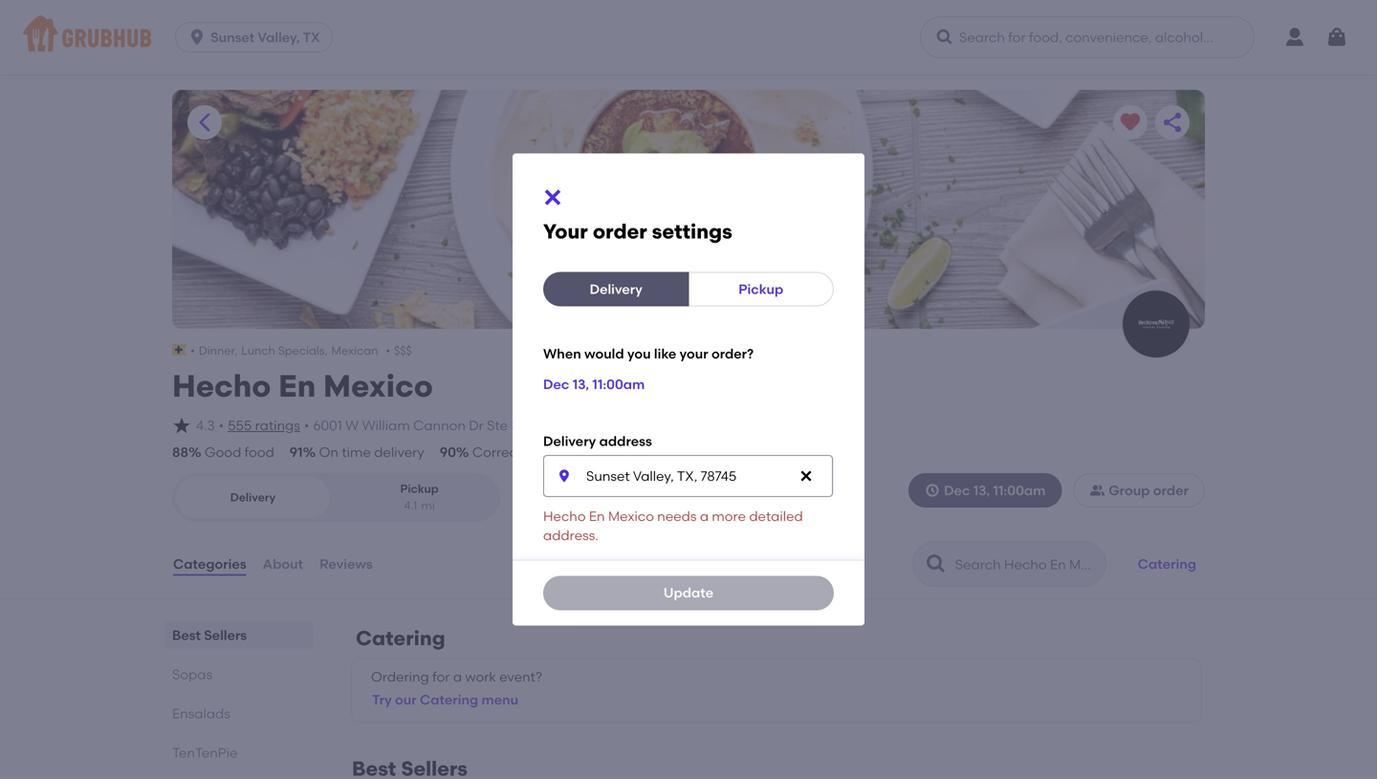 Task type: vqa. For each thing, say whether or not it's contained in the screenshot.
Mexican
yes



Task type: locate. For each thing, give the bounding box(es) containing it.
reviews button
[[319, 530, 374, 599]]

work
[[465, 669, 496, 685]]

13, up the search hecho en mexico search box
[[974, 483, 990, 499]]

sunset valley, tx
[[211, 29, 320, 45]]

svg image up your
[[541, 186, 564, 209]]

your
[[543, 220, 588, 244]]

a
[[700, 508, 709, 524], [453, 669, 462, 685]]

delivery down your order settings
[[590, 281, 643, 297]]

1 vertical spatial order
[[526, 444, 561, 461]]

order
[[593, 220, 647, 244], [526, 444, 561, 461], [1154, 483, 1189, 499]]

pickup 4.1 mi
[[400, 482, 439, 513]]

en inside hecho en mexico needs a more detailed address.
[[589, 508, 605, 524]]

0 horizontal spatial en
[[279, 368, 316, 404]]

0 horizontal spatial pickup
[[400, 482, 439, 496]]

0 horizontal spatial 13,
[[573, 376, 589, 393]]

sopas
[[172, 667, 212, 683]]

categories button
[[172, 530, 247, 599]]

2 vertical spatial delivery
[[230, 491, 276, 504]]

pickup
[[739, 281, 784, 297], [400, 482, 439, 496]]

0 vertical spatial dec 13, 11:00am button
[[543, 368, 645, 402]]

0 horizontal spatial hecho
[[172, 368, 271, 404]]

catering inside ordering for a work event? try our catering menu
[[420, 692, 478, 708]]

dec
[[543, 376, 569, 393], [944, 483, 970, 499]]

mexican
[[331, 344, 378, 358]]

• right subscription pass icon
[[191, 344, 195, 358]]

svg image left sunset in the top left of the page
[[188, 28, 207, 47]]

1 horizontal spatial hecho
[[543, 508, 586, 524]]

•
[[191, 344, 195, 358], [386, 344, 390, 358], [219, 417, 224, 434], [304, 417, 309, 434]]

Search Address search field
[[543, 455, 833, 497]]

1 horizontal spatial en
[[589, 508, 605, 524]]

option group containing pickup
[[172, 474, 500, 522]]

delivery right 301
[[543, 434, 596, 450]]

specials,
[[278, 344, 328, 358]]

1 horizontal spatial pickup
[[739, 281, 784, 297]]

2 horizontal spatial order
[[1154, 483, 1189, 499]]

dec 13, 11:00am
[[543, 376, 645, 393], [944, 483, 1046, 499]]

555
[[228, 417, 252, 434]]

• 6001 w william cannon dr ste 301
[[304, 417, 532, 434]]

1 vertical spatial 11:00am
[[993, 483, 1046, 499]]

13,
[[573, 376, 589, 393], [974, 483, 990, 499]]

dec 13, 11:00am down would
[[543, 376, 645, 393]]

delivery down food
[[230, 491, 276, 504]]

about
[[263, 556, 303, 572]]

about button
[[262, 530, 304, 599]]

pickup inside button
[[739, 281, 784, 297]]

share icon image
[[1161, 111, 1184, 134]]

11:00am up the search hecho en mexico search box
[[993, 483, 1046, 499]]

hecho up address.
[[543, 508, 586, 524]]

subscription pass image
[[172, 345, 187, 356]]

you
[[627, 346, 651, 362]]

1 vertical spatial svg image
[[541, 186, 564, 209]]

for
[[432, 669, 450, 685]]

0 horizontal spatial dec 13, 11:00am button
[[543, 368, 645, 402]]

people icon image
[[1090, 483, 1105, 499]]

1 vertical spatial en
[[589, 508, 605, 524]]

when would you like your order?
[[543, 346, 754, 362]]

your order settings
[[543, 220, 732, 244]]

order right the group
[[1154, 483, 1189, 499]]

0 horizontal spatial dec 13, 11:00am
[[543, 376, 645, 393]]

a left more
[[700, 508, 709, 524]]

update button
[[543, 576, 834, 611]]

catering up ordering
[[356, 627, 445, 651]]

dec 13, 11:00am up the search hecho en mexico search box
[[944, 483, 1046, 499]]

1 vertical spatial delivery
[[543, 434, 596, 450]]

en for hecho en mexico
[[279, 368, 316, 404]]

delivery for delivery button
[[590, 281, 643, 297]]

svg image inside 'sunset valley, tx' button
[[188, 28, 207, 47]]

event?
[[500, 669, 542, 685]]

1 horizontal spatial 13,
[[974, 483, 990, 499]]

hecho inside hecho en mexico needs a more detailed address.
[[543, 508, 586, 524]]

sunset
[[211, 29, 255, 45]]

catering inside button
[[1138, 556, 1197, 572]]

w
[[345, 417, 359, 434]]

pickup for pickup 4.1 mi
[[400, 482, 439, 496]]

1 horizontal spatial a
[[700, 508, 709, 524]]

0 vertical spatial 11:00am
[[592, 376, 645, 393]]

pickup up mi
[[400, 482, 439, 496]]

mexico for hecho en mexico needs a more detailed address.
[[608, 508, 654, 524]]

4.3
[[196, 417, 215, 434]]

option group
[[172, 474, 500, 522]]

try
[[372, 692, 392, 708]]

ordering
[[371, 669, 429, 685]]

lunch
[[241, 344, 275, 358]]

william
[[362, 417, 410, 434]]

0 vertical spatial en
[[279, 368, 316, 404]]

1 horizontal spatial 11:00am
[[993, 483, 1046, 499]]

1 vertical spatial dec 13, 11:00am button
[[909, 474, 1062, 508]]

needs
[[657, 508, 697, 524]]

mexico
[[323, 368, 433, 404], [608, 508, 654, 524]]

2 vertical spatial order
[[1154, 483, 1189, 499]]

mexico left needs
[[608, 508, 654, 524]]

0 vertical spatial hecho
[[172, 368, 271, 404]]

tx
[[303, 29, 320, 45]]

11:00am
[[592, 376, 645, 393], [993, 483, 1046, 499]]

88
[[172, 444, 188, 461]]

0 vertical spatial catering
[[1138, 556, 1197, 572]]

delivery inside button
[[590, 281, 643, 297]]

1 vertical spatial 13,
[[974, 483, 990, 499]]

on time delivery
[[319, 444, 424, 461]]

hecho
[[172, 368, 271, 404], [543, 508, 586, 524]]

when
[[543, 346, 581, 362]]

menu
[[482, 692, 519, 708]]

group order button
[[1074, 474, 1205, 508]]

dec down when
[[543, 376, 569, 393]]

0 vertical spatial pickup
[[739, 281, 784, 297]]

your
[[680, 346, 708, 362]]

a inside ordering for a work event? try our catering menu
[[453, 669, 462, 685]]

order right your
[[593, 220, 647, 244]]

delivery for delivery address
[[543, 434, 596, 450]]

address
[[599, 434, 652, 450]]

svg image
[[1326, 26, 1349, 49], [936, 28, 955, 47], [172, 416, 191, 435], [799, 469, 814, 484], [925, 483, 940, 499]]

0 vertical spatial mexico
[[323, 368, 433, 404]]

6001
[[313, 417, 342, 434]]

0 vertical spatial order
[[593, 220, 647, 244]]

update
[[664, 585, 714, 601]]

group
[[1109, 483, 1150, 499]]

like
[[654, 346, 677, 362]]

mexico inside hecho en mexico needs a more detailed address.
[[608, 508, 654, 524]]

order inside group order button
[[1154, 483, 1189, 499]]

• left 6001
[[304, 417, 309, 434]]

en down • dinner, lunch specials, mexican • $$$
[[279, 368, 316, 404]]

0 horizontal spatial order
[[526, 444, 561, 461]]

catering down the group order
[[1138, 556, 1197, 572]]

catering
[[1138, 556, 1197, 572], [356, 627, 445, 651], [420, 692, 478, 708]]

dec 13, 11:00am button down would
[[543, 368, 645, 402]]

dec 13, 11:00am button up the search hecho en mexico search box
[[909, 474, 1062, 508]]

dec up search icon
[[944, 483, 970, 499]]

mexico for hecho en mexico
[[323, 368, 433, 404]]

1 horizontal spatial mexico
[[608, 508, 654, 524]]

1 horizontal spatial dec 13, 11:00am
[[944, 483, 1046, 499]]

tentenpie
[[172, 745, 238, 761]]

mexico up william
[[323, 368, 433, 404]]

0 vertical spatial 13,
[[573, 376, 589, 393]]

catering down for
[[420, 692, 478, 708]]

1 vertical spatial dec
[[944, 483, 970, 499]]

1 vertical spatial hecho
[[543, 508, 586, 524]]

0 horizontal spatial a
[[453, 669, 462, 685]]

2 vertical spatial catering
[[420, 692, 478, 708]]

ste
[[487, 417, 508, 434]]

pickup up 'order?'
[[739, 281, 784, 297]]

0 vertical spatial delivery
[[590, 281, 643, 297]]

a right for
[[453, 669, 462, 685]]

11:00am down would
[[592, 376, 645, 393]]

svg image
[[188, 28, 207, 47], [541, 186, 564, 209], [557, 469, 572, 484]]

0 horizontal spatial mexico
[[323, 368, 433, 404]]

hecho down the dinner,
[[172, 368, 271, 404]]

301
[[511, 417, 532, 434]]

0 vertical spatial dec
[[543, 376, 569, 393]]

en
[[279, 368, 316, 404], [589, 508, 605, 524]]

try our catering menu button
[[363, 679, 527, 722]]

1 vertical spatial catering
[[356, 627, 445, 651]]

0 vertical spatial svg image
[[188, 28, 207, 47]]

hecho en mexico needs a more detailed address.
[[543, 508, 803, 544]]

on
[[319, 444, 339, 461]]

order down 301
[[526, 444, 561, 461]]

mi
[[421, 499, 435, 513]]

13, down when
[[573, 376, 589, 393]]

en for hecho en mexico needs a more detailed address.
[[589, 508, 605, 524]]

delivery
[[590, 281, 643, 297], [543, 434, 596, 450], [230, 491, 276, 504]]

categories
[[173, 556, 246, 572]]

2 vertical spatial svg image
[[557, 469, 572, 484]]

dec 13, 11:00am button
[[543, 368, 645, 402], [909, 474, 1062, 508]]

1 vertical spatial a
[[453, 669, 462, 685]]

1 vertical spatial dec 13, 11:00am
[[944, 483, 1046, 499]]

1 horizontal spatial order
[[593, 220, 647, 244]]

en up address.
[[589, 508, 605, 524]]

1 vertical spatial mexico
[[608, 508, 654, 524]]

svg image down the delivery address
[[557, 469, 572, 484]]

1 vertical spatial pickup
[[400, 482, 439, 496]]

0 vertical spatial a
[[700, 508, 709, 524]]

food
[[245, 444, 274, 461]]



Task type: describe. For each thing, give the bounding box(es) containing it.
more
[[712, 508, 746, 524]]

pickup for pickup
[[739, 281, 784, 297]]

order for correct
[[526, 444, 561, 461]]

sunset valley, tx button
[[175, 22, 340, 53]]

good food
[[205, 444, 274, 461]]

reviews
[[320, 556, 373, 572]]

time
[[342, 444, 371, 461]]

hecho for hecho en mexico needs a more detailed address.
[[543, 508, 586, 524]]

svg image inside dec 13, 11:00am button
[[925, 483, 940, 499]]

address.
[[543, 528, 599, 544]]

1 horizontal spatial dec 13, 11:00am button
[[909, 474, 1062, 508]]

ensalads
[[172, 706, 230, 722]]

saved restaurant button
[[1113, 105, 1148, 140]]

cannon
[[413, 417, 466, 434]]

4.1
[[404, 499, 417, 513]]

4.3 • 555 ratings
[[196, 417, 300, 434]]

ratings
[[255, 417, 300, 434]]

• dinner, lunch specials, mexican • $$$
[[191, 344, 412, 358]]

0 horizontal spatial dec
[[543, 376, 569, 393]]

delivery
[[374, 444, 424, 461]]

correct order
[[472, 444, 561, 461]]

pickup button
[[688, 272, 834, 307]]

sellers
[[204, 627, 247, 644]]

would
[[585, 346, 624, 362]]

best sellers
[[172, 627, 247, 644]]

$$$
[[394, 344, 412, 358]]

order for group
[[1154, 483, 1189, 499]]

0 horizontal spatial 11:00am
[[592, 376, 645, 393]]

a inside hecho en mexico needs a more detailed address.
[[700, 508, 709, 524]]

search icon image
[[925, 553, 948, 576]]

delivery address
[[543, 434, 652, 450]]

detailed
[[749, 508, 803, 524]]

hecho for hecho en mexico
[[172, 368, 271, 404]]

90
[[440, 444, 456, 461]]

saved restaurant image
[[1119, 111, 1142, 134]]

good
[[205, 444, 241, 461]]

order for your
[[593, 220, 647, 244]]

valley,
[[258, 29, 300, 45]]

group order
[[1109, 483, 1189, 499]]

order?
[[712, 346, 754, 362]]

settings
[[652, 220, 732, 244]]

Search Hecho En Mexico search field
[[953, 556, 1100, 574]]

best
[[172, 627, 201, 644]]

our
[[395, 692, 417, 708]]

ordering for a work event? try our catering menu
[[371, 669, 542, 708]]

delivery button
[[543, 272, 689, 307]]

• right 4.3
[[219, 417, 224, 434]]

91
[[290, 444, 303, 461]]

caret left icon image
[[193, 111, 216, 134]]

catering button
[[1129, 543, 1205, 585]]

dr
[[469, 417, 484, 434]]

main navigation navigation
[[0, 0, 1377, 75]]

• left $$$
[[386, 344, 390, 358]]

hecho en mexico
[[172, 368, 433, 404]]

1 horizontal spatial dec
[[944, 483, 970, 499]]

dinner,
[[199, 344, 237, 358]]

correct
[[472, 444, 522, 461]]

0 vertical spatial dec 13, 11:00am
[[543, 376, 645, 393]]



